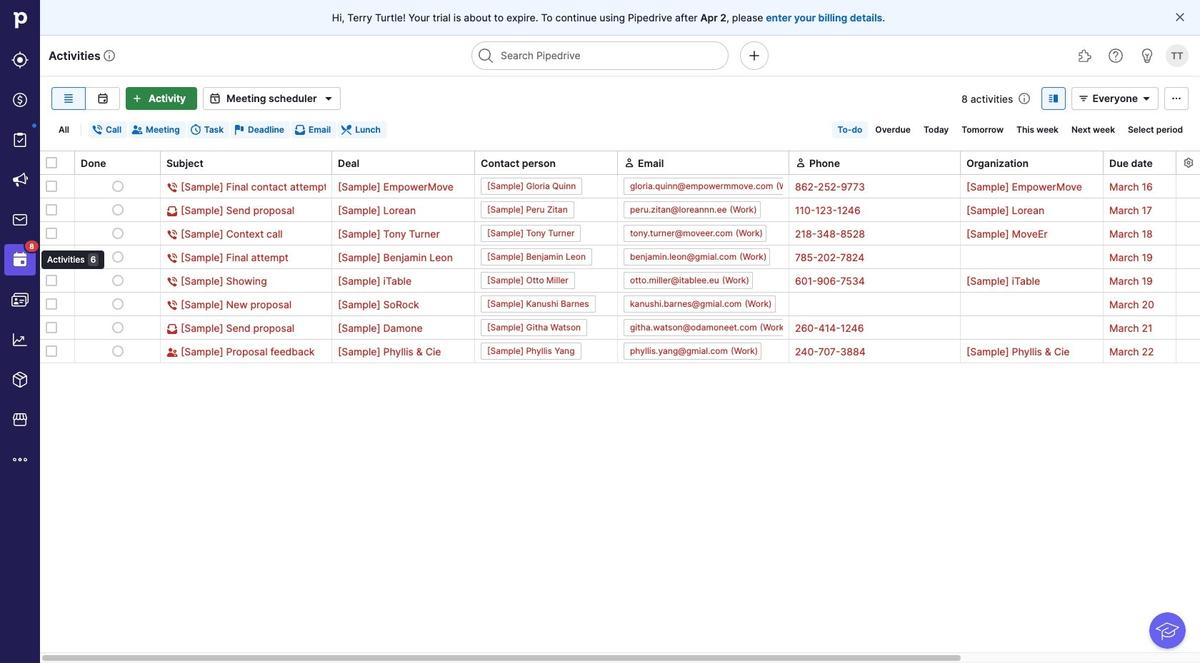 Task type: describe. For each thing, give the bounding box(es) containing it.
4 row from the top
[[40, 245, 1200, 269]]

marketplace image
[[11, 411, 29, 429]]

1 vertical spatial choose a calling method image
[[849, 276, 860, 288]]

6 row from the top
[[40, 292, 1200, 319]]

color secondary image
[[1183, 157, 1194, 169]]

2 vertical spatial choose a calling method image
[[850, 324, 862, 335]]

quick add image
[[746, 47, 763, 64]]

open details in full view image
[[1045, 93, 1062, 104]]

8 row from the top
[[40, 339, 1200, 366]]

contacts image
[[11, 291, 29, 309]]

color primary inverted image
[[129, 93, 146, 104]]

color undefined image
[[11, 131, 29, 149]]

info image
[[1019, 93, 1030, 104]]

home image
[[9, 9, 31, 31]]

campaigns image
[[11, 171, 29, 189]]

more image
[[11, 451, 29, 469]]

3 row from the top
[[40, 221, 1200, 246]]

insights image
[[11, 331, 29, 349]]

leads image
[[11, 51, 29, 69]]

color undefined image
[[11, 251, 29, 269]]

list image
[[60, 93, 77, 104]]



Task type: vqa. For each thing, say whether or not it's contained in the screenshot.
Jump back 4 months icon on the right top of page
no



Task type: locate. For each thing, give the bounding box(es) containing it.
choose a calling method image
[[848, 182, 860, 194], [844, 206, 856, 217], [851, 253, 862, 264], [849, 347, 861, 359]]

menu
[[0, 0, 104, 664]]

choose a calling method image
[[851, 229, 863, 241], [849, 276, 860, 288], [850, 324, 862, 335]]

products image
[[11, 371, 29, 389]]

0 vertical spatial choose a calling method image
[[851, 229, 863, 241]]

sales assistant image
[[1139, 47, 1156, 64]]

sales inbox image
[[11, 211, 29, 229]]

deals image
[[11, 91, 29, 109]]

info image
[[103, 50, 115, 61]]

7 row from the top
[[40, 316, 1200, 340]]

5 row from the top
[[40, 269, 1200, 296]]

color primary image
[[206, 93, 224, 104], [1075, 93, 1092, 104], [91, 124, 103, 136], [131, 124, 143, 136], [234, 124, 245, 136], [341, 124, 352, 136], [624, 157, 635, 168], [46, 157, 57, 169], [112, 181, 123, 192], [828, 182, 840, 194], [46, 204, 57, 216], [112, 204, 123, 216], [112, 228, 123, 239], [166, 229, 178, 241], [831, 253, 842, 264], [166, 253, 178, 264], [166, 277, 178, 288], [166, 300, 178, 312], [46, 322, 57, 334], [830, 324, 842, 335], [46, 346, 57, 357], [112, 346, 123, 357], [166, 347, 178, 359]]

knowledge center bot, also known as kc bot is an onboarding assistant that allows you to see the list of onboarding items in one place for quick and easy reference. this improves your in-app experience. image
[[1149, 613, 1186, 649]]

quick help image
[[1107, 47, 1124, 64]]

menu item
[[0, 240, 40, 280]]

calendar image
[[94, 93, 111, 104]]

color primary image
[[1174, 11, 1186, 23], [320, 90, 337, 107], [1138, 93, 1155, 104], [190, 124, 201, 136], [294, 124, 306, 136], [795, 157, 806, 168], [46, 181, 57, 192], [166, 182, 178, 194], [824, 206, 836, 217], [166, 206, 178, 217], [46, 228, 57, 239], [831, 229, 843, 241], [46, 251, 57, 263], [112, 251, 123, 263], [46, 275, 57, 286], [112, 275, 123, 286], [829, 276, 840, 288], [46, 299, 57, 310], [112, 299, 123, 310], [112, 322, 123, 334], [166, 324, 178, 335], [829, 347, 841, 359]]

row
[[40, 175, 1200, 201], [40, 198, 1200, 225], [40, 221, 1200, 246], [40, 245, 1200, 269], [40, 269, 1200, 296], [40, 292, 1200, 319], [40, 316, 1200, 340], [40, 339, 1200, 366]]

Search Pipedrive field
[[471, 41, 729, 70]]

2 row from the top
[[40, 198, 1200, 225]]

1 row from the top
[[40, 175, 1200, 201]]

grid
[[40, 150, 1200, 664]]

more actions image
[[1168, 93, 1185, 104]]



